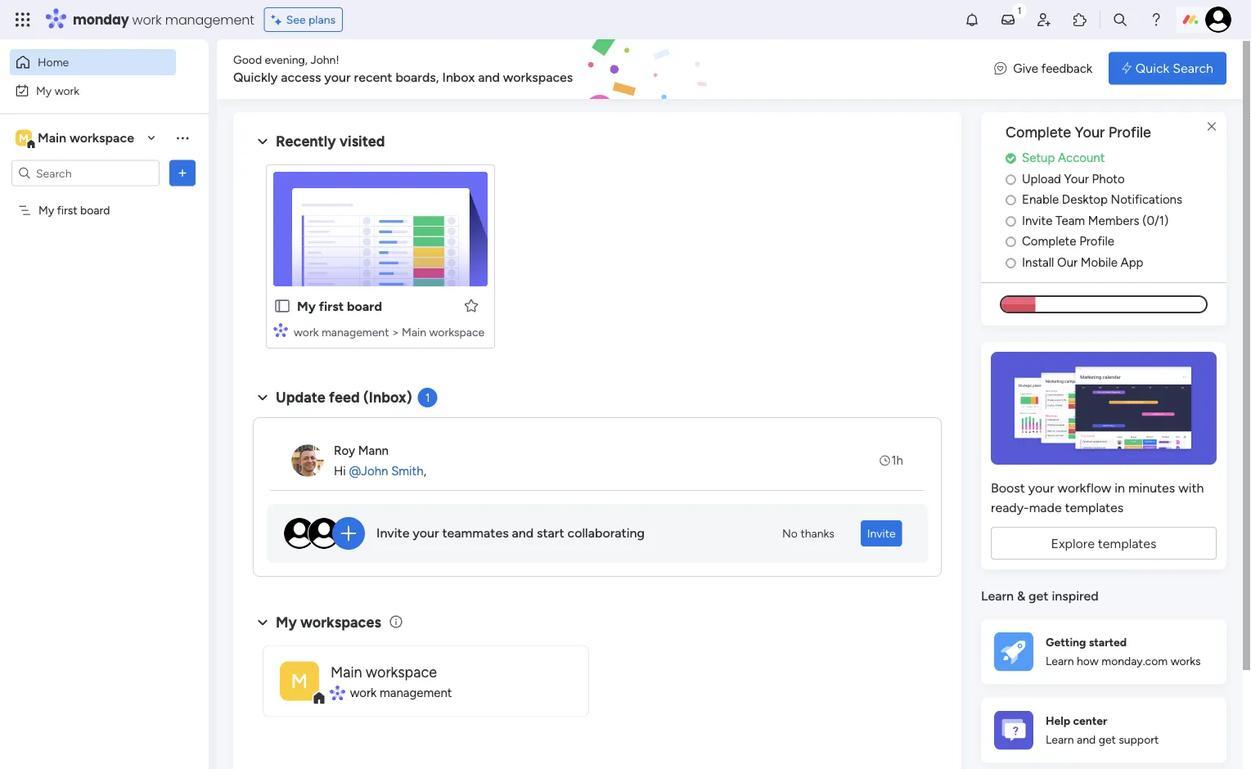 Task type: vqa. For each thing, say whether or not it's contained in the screenshot.
Open
no



Task type: describe. For each thing, give the bounding box(es) containing it.
workflow
[[1058, 479, 1112, 495]]

v2 bolt switch image
[[1122, 59, 1132, 77]]

mann
[[358, 443, 389, 458]]

templates inside button
[[1098, 535, 1157, 551]]

good evening, john! quickly access your recent boards, inbox and workspaces
[[233, 52, 573, 84]]

learn & get inspired
[[981, 588, 1099, 604]]

evening,
[[265, 52, 308, 66]]

work inside button
[[55, 83, 79, 97]]

circle o image for enable
[[1006, 193, 1016, 206]]

inbox image
[[1000, 11, 1017, 28]]

your for boost your workflow in minutes with ready-made templates
[[1029, 479, 1055, 495]]

plans
[[309, 13, 336, 27]]

my inside my work button
[[36, 83, 52, 97]]

2 vertical spatial workspace
[[366, 663, 437, 680]]

made
[[1030, 499, 1062, 515]]

no thanks button
[[776, 520, 841, 546]]

m for workspace image to the right
[[291, 669, 308, 693]]

and for invite
[[512, 525, 534, 541]]

0 vertical spatial learn
[[981, 588, 1014, 604]]

1h
[[892, 453, 904, 468]]

workspaces inside good evening, john! quickly access your recent boards, inbox and workspaces
[[503, 69, 573, 84]]

explore
[[1051, 535, 1095, 551]]

complete for complete your profile
[[1006, 123, 1072, 141]]

team
[[1056, 213, 1085, 227]]

feed
[[329, 388, 360, 406]]

setup account
[[1022, 150, 1105, 165]]

notifications image
[[964, 11, 981, 28]]

monday work management
[[73, 10, 254, 29]]

members
[[1088, 213, 1140, 227]]

2 horizontal spatial main
[[402, 325, 427, 338]]

circle o image for invite
[[1006, 214, 1016, 227]]

complete profile link
[[1006, 232, 1227, 250]]

your for photo
[[1065, 171, 1089, 186]]

install our mobile app
[[1022, 254, 1144, 269]]

>
[[392, 325, 399, 338]]

(0/1)
[[1143, 213, 1169, 227]]

work down my workspaces
[[350, 685, 377, 700]]

complete profile
[[1022, 234, 1115, 248]]

invite your teammates and start collaborating
[[377, 525, 645, 541]]

1 horizontal spatial main workspace
[[331, 663, 437, 680]]

and for help
[[1077, 733, 1096, 746]]

my right public board image
[[297, 298, 316, 313]]

roy mann
[[334, 443, 389, 458]]

quickly
[[233, 69, 278, 84]]

give
[[1014, 60, 1039, 75]]

john smith image
[[1206, 7, 1232, 33]]

photo
[[1092, 171, 1125, 186]]

learn for help
[[1046, 733, 1074, 746]]

notifications
[[1111, 192, 1183, 207]]

apps image
[[1072, 11, 1089, 28]]

check circle image
[[1006, 152, 1016, 164]]

1 vertical spatial board
[[347, 298, 382, 313]]

app
[[1121, 254, 1144, 269]]

setup account link
[[1006, 148, 1227, 167]]

no thanks
[[783, 526, 835, 540]]

close update feed (inbox) image
[[253, 388, 273, 407]]

roy
[[334, 443, 355, 458]]

getting
[[1046, 635, 1087, 649]]

getting started learn how monday.com works
[[1046, 635, 1201, 668]]

upload
[[1022, 171, 1062, 186]]

setup
[[1022, 150, 1055, 165]]

home
[[38, 55, 69, 69]]

&
[[1017, 588, 1026, 604]]

my work
[[36, 83, 79, 97]]

workspace selection element
[[16, 128, 137, 149]]

add to favorites image
[[463, 297, 480, 313]]

(inbox)
[[363, 388, 412, 406]]

options image
[[174, 165, 191, 181]]

and inside good evening, john! quickly access your recent boards, inbox and workspaces
[[478, 69, 500, 84]]

help
[[1046, 714, 1071, 728]]

center
[[1073, 714, 1108, 728]]

give feedback
[[1014, 60, 1093, 75]]

get inside 'help center learn and get support'
[[1099, 733, 1116, 746]]

update feed (inbox)
[[276, 388, 412, 406]]

recently
[[276, 132, 336, 150]]

my first board inside list box
[[38, 203, 110, 217]]

work right monday
[[132, 10, 162, 29]]

v2 user feedback image
[[995, 59, 1007, 77]]

minutes
[[1129, 479, 1176, 495]]

mobile
[[1081, 254, 1118, 269]]

1 vertical spatial workspaces
[[300, 613, 381, 631]]

0 vertical spatial profile
[[1109, 123, 1152, 141]]

my right close my workspaces icon
[[276, 613, 297, 631]]

1 vertical spatial first
[[319, 298, 344, 313]]

collaborating
[[568, 525, 645, 541]]

quick
[[1136, 60, 1170, 76]]

board inside list box
[[80, 203, 110, 217]]

teammates
[[442, 525, 509, 541]]

upload your photo link
[[1006, 169, 1227, 188]]

home button
[[10, 49, 176, 75]]

invite team members (0/1) link
[[1006, 211, 1227, 229]]

boost your workflow in minutes with ready-made templates
[[991, 479, 1204, 515]]

0 horizontal spatial workspace image
[[16, 129, 32, 147]]

inbox
[[442, 69, 475, 84]]

workspace options image
[[174, 130, 191, 146]]

invite inside 'button'
[[867, 526, 896, 540]]

circle o image for install
[[1006, 256, 1016, 268]]

started
[[1089, 635, 1127, 649]]

access
[[281, 69, 321, 84]]

my work button
[[10, 77, 176, 104]]

1 vertical spatial profile
[[1080, 234, 1115, 248]]

circle o image for complete
[[1006, 235, 1016, 247]]

invite for team
[[1022, 213, 1053, 227]]



Task type: locate. For each thing, give the bounding box(es) containing it.
templates
[[1065, 499, 1124, 515], [1098, 535, 1157, 551]]

main right >
[[402, 325, 427, 338]]

0 vertical spatial get
[[1029, 588, 1049, 604]]

main workspace up search in workspace field
[[38, 130, 134, 146]]

circle o image left team
[[1006, 214, 1016, 227]]

2 vertical spatial circle o image
[[1006, 256, 1016, 268]]

workspace
[[70, 130, 134, 146], [429, 325, 485, 338], [366, 663, 437, 680]]

support
[[1119, 733, 1159, 746]]

1 vertical spatial templates
[[1098, 535, 1157, 551]]

0 vertical spatial management
[[165, 10, 254, 29]]

2 vertical spatial learn
[[1046, 733, 1074, 746]]

circle o image down check circle image
[[1006, 173, 1016, 185]]

circle o image for upload
[[1006, 173, 1016, 185]]

your for profile
[[1075, 123, 1105, 141]]

main workspace inside workspace selection element
[[38, 130, 134, 146]]

work up 'update'
[[294, 325, 319, 338]]

learn
[[981, 588, 1014, 604], [1046, 654, 1074, 668], [1046, 733, 1074, 746]]

management
[[165, 10, 254, 29], [322, 325, 389, 338], [380, 685, 452, 700]]

your
[[1075, 123, 1105, 141], [1065, 171, 1089, 186]]

and
[[478, 69, 500, 84], [512, 525, 534, 541], [1077, 733, 1096, 746]]

my inside 'my first board' list box
[[38, 203, 54, 217]]

workspace up search in workspace field
[[70, 130, 134, 146]]

2 vertical spatial management
[[380, 685, 452, 700]]

roy mann image
[[291, 444, 324, 477]]

dapulse x slim image
[[1202, 117, 1222, 136]]

our
[[1058, 254, 1078, 269]]

workspace image
[[16, 129, 32, 147], [280, 661, 319, 701]]

1 vertical spatial circle o image
[[1006, 235, 1016, 247]]

2 horizontal spatial invite
[[1022, 213, 1053, 227]]

templates image image
[[996, 351, 1212, 464]]

1 horizontal spatial m
[[291, 669, 308, 693]]

inspired
[[1052, 588, 1099, 604]]

your left teammates
[[413, 525, 439, 541]]

your down account
[[1065, 171, 1089, 186]]

learn inside 'help center learn and get support'
[[1046, 733, 1074, 746]]

your down "john!"
[[324, 69, 351, 84]]

close my workspaces image
[[253, 612, 273, 632]]

0 vertical spatial circle o image
[[1006, 193, 1016, 206]]

my first board
[[38, 203, 110, 217], [297, 298, 382, 313]]

2 circle o image from the top
[[1006, 214, 1016, 227]]

circle o image left enable
[[1006, 193, 1016, 206]]

and inside 'help center learn and get support'
[[1077, 733, 1096, 746]]

good
[[233, 52, 262, 66]]

get right &
[[1029, 588, 1049, 604]]

1 circle o image from the top
[[1006, 193, 1016, 206]]

0 vertical spatial templates
[[1065, 499, 1124, 515]]

management for work management > main workspace
[[322, 325, 389, 338]]

help image
[[1148, 11, 1165, 28]]

get down the center
[[1099, 733, 1116, 746]]

1 vertical spatial workspace
[[429, 325, 485, 338]]

your up made
[[1029, 479, 1055, 495]]

0 vertical spatial main workspace
[[38, 130, 134, 146]]

m for left workspace image
[[19, 131, 29, 145]]

1 vertical spatial complete
[[1022, 234, 1077, 248]]

main down my workspaces
[[331, 663, 362, 680]]

circle o image inside complete profile link
[[1006, 235, 1016, 247]]

work
[[132, 10, 162, 29], [55, 83, 79, 97], [294, 325, 319, 338], [350, 685, 377, 700]]

john!
[[311, 52, 339, 66]]

2 horizontal spatial and
[[1077, 733, 1096, 746]]

getting started element
[[981, 619, 1227, 684]]

1 horizontal spatial workspaces
[[503, 69, 573, 84]]

work management > main workspace
[[294, 325, 485, 338]]

see
[[286, 13, 306, 27]]

board
[[80, 203, 110, 217], [347, 298, 382, 313]]

0 vertical spatial board
[[80, 203, 110, 217]]

1 image
[[1013, 1, 1027, 19]]

board down search in workspace field
[[80, 203, 110, 217]]

0 vertical spatial my first board
[[38, 203, 110, 217]]

2 circle o image from the top
[[1006, 235, 1016, 247]]

0 vertical spatial complete
[[1006, 123, 1072, 141]]

circle o image
[[1006, 193, 1016, 206], [1006, 235, 1016, 247]]

my first board down search in workspace field
[[38, 203, 110, 217]]

your
[[324, 69, 351, 84], [1029, 479, 1055, 495], [413, 525, 439, 541]]

main workspace up work management
[[331, 663, 437, 680]]

work management
[[350, 685, 452, 700]]

work down home
[[55, 83, 79, 97]]

desktop
[[1062, 192, 1108, 207]]

templates inside boost your workflow in minutes with ready-made templates
[[1065, 499, 1124, 515]]

3 circle o image from the top
[[1006, 256, 1016, 268]]

my
[[36, 83, 52, 97], [38, 203, 54, 217], [297, 298, 316, 313], [276, 613, 297, 631]]

boost
[[991, 479, 1025, 495]]

invite for your
[[377, 525, 410, 541]]

learn inside getting started learn how monday.com works
[[1046, 654, 1074, 668]]

1 vertical spatial and
[[512, 525, 534, 541]]

complete
[[1006, 123, 1072, 141], [1022, 234, 1077, 248]]

boards,
[[396, 69, 439, 84]]

learn left &
[[981, 588, 1014, 604]]

1 vertical spatial my first board
[[297, 298, 382, 313]]

0 horizontal spatial m
[[19, 131, 29, 145]]

account
[[1058, 150, 1105, 165]]

complete your profile
[[1006, 123, 1152, 141]]

0 horizontal spatial first
[[57, 203, 77, 217]]

1 vertical spatial main workspace
[[331, 663, 437, 680]]

workspaces right close my workspaces icon
[[300, 613, 381, 631]]

0 horizontal spatial my first board
[[38, 203, 110, 217]]

1 horizontal spatial first
[[319, 298, 344, 313]]

1 vertical spatial learn
[[1046, 654, 1074, 668]]

first down search in workspace field
[[57, 203, 77, 217]]

circle o image left install
[[1006, 256, 1016, 268]]

0 horizontal spatial invite
[[377, 525, 410, 541]]

learn down help
[[1046, 733, 1074, 746]]

thanks
[[801, 526, 835, 540]]

enable desktop notifications
[[1022, 192, 1183, 207]]

invite
[[1022, 213, 1053, 227], [377, 525, 410, 541], [867, 526, 896, 540]]

m inside workspace selection element
[[19, 131, 29, 145]]

1 horizontal spatial your
[[413, 525, 439, 541]]

my workspaces
[[276, 613, 381, 631]]

1 horizontal spatial main
[[331, 663, 362, 680]]

circle o image left complete profile
[[1006, 235, 1016, 247]]

0 vertical spatial and
[[478, 69, 500, 84]]

select product image
[[15, 11, 31, 28]]

0 vertical spatial circle o image
[[1006, 173, 1016, 185]]

0 vertical spatial your
[[1075, 123, 1105, 141]]

in
[[1115, 479, 1125, 495]]

1 circle o image from the top
[[1006, 173, 1016, 185]]

1 vertical spatial get
[[1099, 733, 1116, 746]]

2 vertical spatial and
[[1077, 733, 1096, 746]]

enable desktop notifications link
[[1006, 190, 1227, 209]]

1 vertical spatial workspace image
[[280, 661, 319, 701]]

search
[[1173, 60, 1214, 76]]

quick search button
[[1109, 52, 1227, 84]]

1 horizontal spatial get
[[1099, 733, 1116, 746]]

first right public board image
[[319, 298, 344, 313]]

complete up setup in the right top of the page
[[1006, 123, 1072, 141]]

install our mobile app link
[[1006, 253, 1227, 271]]

Search in workspace field
[[34, 164, 137, 183]]

1 vertical spatial your
[[1065, 171, 1089, 186]]

and down the center
[[1077, 733, 1096, 746]]

update
[[276, 388, 326, 406]]

monday
[[73, 10, 129, 29]]

2 vertical spatial main
[[331, 663, 362, 680]]

learn down getting
[[1046, 654, 1074, 668]]

invite team members (0/1)
[[1022, 213, 1169, 227]]

your up account
[[1075, 123, 1105, 141]]

works
[[1171, 654, 1201, 668]]

1 horizontal spatial my first board
[[297, 298, 382, 313]]

explore templates
[[1051, 535, 1157, 551]]

profile down invite team members (0/1) on the right top of the page
[[1080, 234, 1115, 248]]

enable
[[1022, 192, 1059, 207]]

get
[[1029, 588, 1049, 604], [1099, 733, 1116, 746]]

your inside good evening, john! quickly access your recent boards, inbox and workspaces
[[324, 69, 351, 84]]

complete for complete profile
[[1022, 234, 1077, 248]]

circle o image inside enable desktop notifications link
[[1006, 193, 1016, 206]]

ready-
[[991, 499, 1030, 515]]

0 vertical spatial first
[[57, 203, 77, 217]]

main inside workspace selection element
[[38, 130, 66, 146]]

quick search
[[1136, 60, 1214, 76]]

workspace up work management
[[366, 663, 437, 680]]

my first board list box
[[0, 193, 209, 445]]

main down my work
[[38, 130, 66, 146]]

circle o image
[[1006, 173, 1016, 185], [1006, 214, 1016, 227], [1006, 256, 1016, 268]]

0 vertical spatial workspace image
[[16, 129, 32, 147]]

main workspace
[[38, 130, 134, 146], [331, 663, 437, 680]]

my down search in workspace field
[[38, 203, 54, 217]]

0 horizontal spatial workspaces
[[300, 613, 381, 631]]

0 horizontal spatial and
[[478, 69, 500, 84]]

and left start
[[512, 525, 534, 541]]

m
[[19, 131, 29, 145], [291, 669, 308, 693]]

1 vertical spatial m
[[291, 669, 308, 693]]

0 vertical spatial main
[[38, 130, 66, 146]]

1 horizontal spatial invite
[[867, 526, 896, 540]]

my down home
[[36, 83, 52, 97]]

workspace down add to favorites icon
[[429, 325, 485, 338]]

0 horizontal spatial main
[[38, 130, 66, 146]]

1 horizontal spatial board
[[347, 298, 382, 313]]

workspaces right inbox
[[503, 69, 573, 84]]

templates down workflow
[[1065, 499, 1124, 515]]

your for invite your teammates and start collaborating
[[413, 525, 439, 541]]

profile up setup account link
[[1109, 123, 1152, 141]]

recent
[[354, 69, 392, 84]]

help center element
[[981, 697, 1227, 763]]

0 horizontal spatial main workspace
[[38, 130, 134, 146]]

no
[[783, 526, 798, 540]]

1
[[425, 390, 430, 404]]

0 horizontal spatial your
[[324, 69, 351, 84]]

learn for getting
[[1046, 654, 1074, 668]]

public board image
[[273, 297, 291, 315]]

0 vertical spatial workspace
[[70, 130, 134, 146]]

circle o image inside upload your photo link
[[1006, 173, 1016, 185]]

0 horizontal spatial get
[[1029, 588, 1049, 604]]

explore templates button
[[991, 527, 1217, 559]]

1 vertical spatial main
[[402, 325, 427, 338]]

workspaces
[[503, 69, 573, 84], [300, 613, 381, 631]]

0 horizontal spatial board
[[80, 203, 110, 217]]

2 horizontal spatial your
[[1029, 479, 1055, 495]]

search everything image
[[1112, 11, 1129, 28]]

see plans button
[[264, 7, 343, 32]]

0 vertical spatial workspaces
[[503, 69, 573, 84]]

profile
[[1109, 123, 1152, 141], [1080, 234, 1115, 248]]

start
[[537, 525, 564, 541]]

how
[[1077, 654, 1099, 668]]

1 vertical spatial your
[[1029, 479, 1055, 495]]

recently visited
[[276, 132, 385, 150]]

management for work management
[[380, 685, 452, 700]]

monday.com
[[1102, 654, 1168, 668]]

1 vertical spatial circle o image
[[1006, 214, 1016, 227]]

your inside boost your workflow in minutes with ready-made templates
[[1029, 479, 1055, 495]]

1 horizontal spatial workspace image
[[280, 661, 319, 701]]

templates right the explore
[[1098, 535, 1157, 551]]

option
[[0, 196, 209, 199]]

and right inbox
[[478, 69, 500, 84]]

help center learn and get support
[[1046, 714, 1159, 746]]

2 vertical spatial your
[[413, 525, 439, 541]]

my first board up work management > main workspace
[[297, 298, 382, 313]]

first inside list box
[[57, 203, 77, 217]]

feedback
[[1042, 60, 1093, 75]]

complete up install
[[1022, 234, 1077, 248]]

main
[[38, 130, 66, 146], [402, 325, 427, 338], [331, 663, 362, 680]]

upload your photo
[[1022, 171, 1125, 186]]

visited
[[340, 132, 385, 150]]

0 vertical spatial your
[[324, 69, 351, 84]]

invite members image
[[1036, 11, 1053, 28]]

0 vertical spatial m
[[19, 131, 29, 145]]

circle o image inside invite team members (0/1) link
[[1006, 214, 1016, 227]]

1 vertical spatial management
[[322, 325, 389, 338]]

circle o image inside install our mobile app link
[[1006, 256, 1016, 268]]

invite button
[[861, 520, 903, 546]]

install
[[1022, 254, 1055, 269]]

with
[[1179, 479, 1204, 495]]

see plans
[[286, 13, 336, 27]]

close recently visited image
[[253, 131, 273, 151]]

board up work management > main workspace
[[347, 298, 382, 313]]

1 horizontal spatial and
[[512, 525, 534, 541]]



